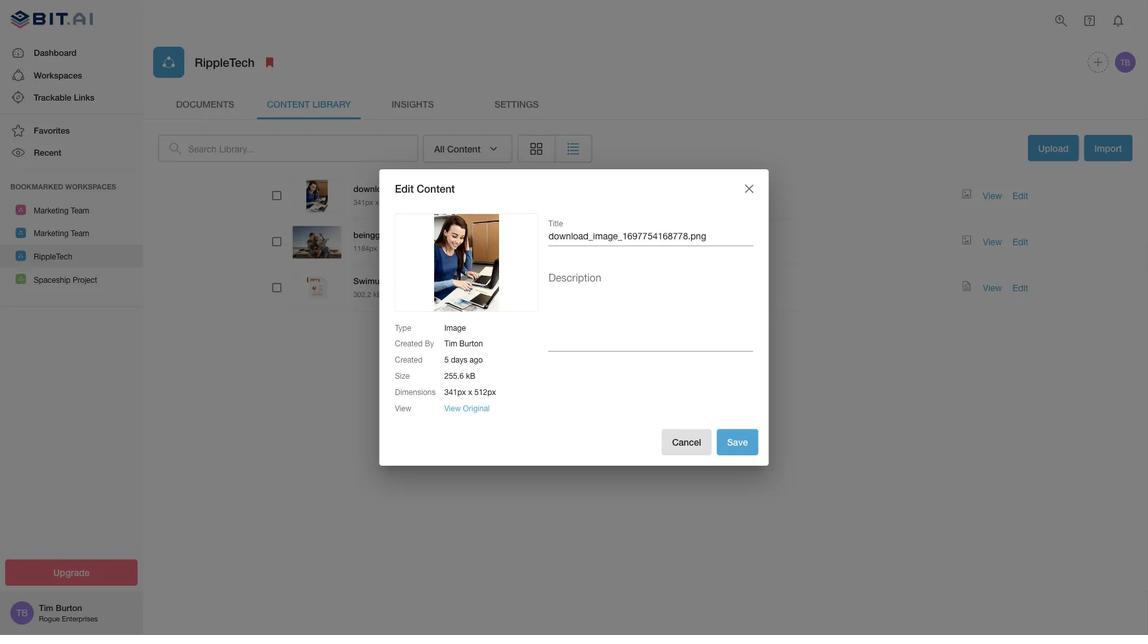 Task type: locate. For each thing, give the bounding box(es) containing it.
Search Library... search field
[[188, 135, 418, 162]]

content inside dialog
[[417, 183, 455, 195]]

import
[[1095, 143, 1123, 154]]

created by
[[395, 339, 434, 348]]

2 view link from the top
[[983, 236, 1003, 247]]

marketing team
[[34, 206, 89, 215], [34, 229, 89, 238]]

marketing for 1st marketing team button
[[34, 206, 69, 215]]

x left 512px
[[375, 198, 379, 207]]

documents link
[[153, 88, 257, 119]]

1 px from the left
[[458, 388, 466, 397]]

0 vertical spatial view link
[[983, 190, 1003, 201]]

rippletech inside button
[[34, 252, 72, 261]]

team for 1st marketing team button from the bottom
[[71, 229, 89, 238]]

1 horizontal spatial tim
[[445, 339, 457, 348]]

0 horizontal spatial kb
[[373, 290, 382, 299]]

content
[[267, 99, 310, 109], [447, 144, 481, 154], [417, 183, 455, 195]]

created down created by
[[395, 355, 423, 365]]

insights
[[392, 99, 434, 109]]

rippletech up 'spaceship'
[[34, 252, 72, 261]]

burton inside tim burton rogue enterprises
[[56, 603, 82, 613]]

content right "all"
[[447, 144, 481, 154]]

1 horizontal spatial tb
[[1121, 58, 1131, 67]]

2 marketing from the top
[[34, 229, 69, 238]]

size
[[395, 372, 410, 381]]

2 vertical spatial edit link
[[1013, 283, 1029, 293]]

1 vertical spatial created
[[395, 355, 423, 365]]

kb up 341 px x 512 px
[[466, 372, 476, 381]]

days
[[451, 355, 468, 365]]

0 vertical spatial created
[[395, 339, 423, 348]]

2 vertical spatial view link
[[983, 283, 1003, 293]]

0 vertical spatial team
[[71, 206, 89, 215]]

tim inside tim burton rogue enterprises
[[39, 603, 53, 613]]

group
[[518, 135, 593, 163]]

3 edit link from the top
[[1013, 283, 1029, 293]]

burton for tim burton rogue enterprises
[[56, 603, 82, 613]]

1 marketing team button from the top
[[0, 198, 143, 222]]

1 vertical spatial tim
[[39, 603, 53, 613]]

tim up rogue on the left of the page
[[39, 603, 53, 613]]

enterprises
[[62, 615, 98, 624]]

x left 512
[[468, 388, 472, 397]]

edit for beinggoofy.jpeg's edit link
[[1013, 236, 1029, 247]]

1 vertical spatial marketing
[[34, 229, 69, 238]]

px
[[458, 388, 466, 397], [488, 388, 496, 397]]

0 vertical spatial marketing
[[34, 206, 69, 215]]

trackable links button
[[0, 86, 143, 109]]

beinggoofy.jpeg
[[354, 230, 416, 240]]

edit
[[395, 183, 414, 195], [1013, 190, 1029, 201], [1013, 236, 1029, 247], [1013, 283, 1029, 293]]

px down 255.6 kb
[[458, 388, 466, 397]]

x for download_image_1697754168778.png
[[375, 198, 379, 207]]

burton
[[460, 339, 483, 348], [56, 603, 82, 613]]

marketing team button
[[0, 198, 143, 222], [0, 222, 143, 245]]

rippletech
[[195, 55, 255, 69], [34, 252, 72, 261]]

workspaces button
[[0, 64, 143, 86]]

rogue
[[39, 615, 60, 624]]

1 horizontal spatial burton
[[460, 339, 483, 348]]

favorites
[[34, 125, 70, 136]]

edit inside dialog
[[395, 183, 414, 195]]

burton inside edit content dialog
[[460, 339, 483, 348]]

cancel
[[672, 437, 702, 448]]

burton up enterprises
[[56, 603, 82, 613]]

edit link
[[1013, 190, 1029, 201], [1013, 236, 1029, 247], [1013, 283, 1029, 293]]

1 vertical spatial kb
[[466, 372, 476, 381]]

2 created from the top
[[395, 355, 423, 365]]

1 horizontal spatial px
[[488, 388, 496, 397]]

tim burton
[[445, 339, 483, 348]]

save button
[[717, 430, 759, 456]]

1 vertical spatial rippletech
[[34, 252, 72, 261]]

0 vertical spatial content
[[267, 99, 310, 109]]

view link for beinggoofy.jpeg
[[983, 236, 1003, 247]]

0 horizontal spatial burton
[[56, 603, 82, 613]]

created
[[395, 339, 423, 348], [395, 355, 423, 365]]

tim inside edit content dialog
[[445, 339, 457, 348]]

tab list
[[153, 88, 1138, 119]]

px up original
[[488, 388, 496, 397]]

0 vertical spatial burton
[[460, 339, 483, 348]]

Description text field
[[549, 272, 754, 347]]

tim
[[445, 339, 457, 348], [39, 603, 53, 613]]

view original link
[[445, 404, 490, 413]]

swimulation__ai__ar__vr__vi__and_haptic_feedback.pptx 302.2 kb
[[354, 276, 589, 299]]

title
[[549, 219, 563, 228]]

content library link
[[257, 88, 361, 119]]

original
[[463, 404, 490, 413]]

upload button
[[1028, 135, 1080, 163], [1028, 135, 1080, 161]]

library
[[313, 99, 351, 109]]

upgrade button
[[5, 560, 138, 586]]

marketing down bookmarked workspaces
[[34, 206, 69, 215]]

0 horizontal spatial px
[[458, 388, 466, 397]]

2 horizontal spatial x
[[468, 388, 472, 397]]

team up rippletech button
[[71, 229, 89, 238]]

tb
[[1121, 58, 1131, 67], [16, 608, 28, 619]]

burton up ago
[[460, 339, 483, 348]]

1 vertical spatial x
[[379, 244, 383, 253]]

type
[[395, 323, 411, 332]]

all content button
[[423, 135, 513, 163]]

kb right 302.2
[[373, 290, 382, 299]]

0 horizontal spatial rippletech
[[34, 252, 72, 261]]

1 view link from the top
[[983, 190, 1003, 201]]

kb
[[373, 290, 382, 299], [466, 372, 476, 381]]

team for 1st marketing team button
[[71, 206, 89, 215]]

1 vertical spatial edit link
[[1013, 236, 1029, 247]]

remove bookmark image
[[262, 55, 278, 70]]

0 vertical spatial edit link
[[1013, 190, 1029, 201]]

x inside download_image_1697754168778.png 341px x 512px
[[375, 198, 379, 207]]

edit for edit content
[[395, 183, 414, 195]]

0 vertical spatial kb
[[373, 290, 382, 299]]

cancel button
[[662, 430, 712, 456]]

view link
[[983, 190, 1003, 201], [983, 236, 1003, 247], [983, 283, 1003, 293]]

0 horizontal spatial x
[[375, 198, 379, 207]]

2 vertical spatial content
[[417, 183, 455, 195]]

tim for tim burton rogue enterprises
[[39, 603, 53, 613]]

2 team from the top
[[71, 229, 89, 238]]

2 marketing team button from the top
[[0, 222, 143, 245]]

1 vertical spatial view link
[[983, 236, 1003, 247]]

0 vertical spatial tb
[[1121, 58, 1131, 67]]

view original
[[445, 404, 490, 413]]

0 horizontal spatial tim
[[39, 603, 53, 613]]

1 vertical spatial team
[[71, 229, 89, 238]]

marketing team down bookmarked workspaces
[[34, 206, 89, 215]]

content inside button
[[447, 144, 481, 154]]

1 horizontal spatial x
[[379, 244, 383, 253]]

1 vertical spatial content
[[447, 144, 481, 154]]

1 vertical spatial marketing team
[[34, 229, 89, 238]]

view
[[983, 190, 1003, 201], [983, 236, 1003, 247], [983, 283, 1003, 293], [395, 404, 412, 413], [445, 404, 461, 413]]

x inside edit content dialog
[[468, 388, 472, 397]]

x down beinggoofy.jpeg on the left top of the page
[[379, 244, 383, 253]]

created down the type
[[395, 339, 423, 348]]

512
[[475, 388, 488, 397]]

1 vertical spatial burton
[[56, 603, 82, 613]]

1 horizontal spatial rippletech
[[195, 55, 255, 69]]

workspaces
[[34, 70, 82, 80]]

content library
[[267, 99, 351, 109]]

2 edit link from the top
[[1013, 236, 1029, 247]]

team
[[71, 206, 89, 215], [71, 229, 89, 238]]

1 vertical spatial tb
[[16, 608, 28, 619]]

1 edit link from the top
[[1013, 190, 1029, 201]]

burton for tim burton
[[460, 339, 483, 348]]

x inside beinggoofy.jpeg 1184px x 789px
[[379, 244, 383, 253]]

edit link for download_image_1697754168778.png
[[1013, 190, 1029, 201]]

1 horizontal spatial kb
[[466, 372, 476, 381]]

2 px from the left
[[488, 388, 496, 397]]

5
[[445, 355, 449, 365]]

insights link
[[361, 88, 465, 119]]

content down "all"
[[417, 183, 455, 195]]

x
[[375, 198, 379, 207], [379, 244, 383, 253], [468, 388, 472, 397]]

bookmarked workspaces
[[10, 183, 116, 191]]

team down workspaces
[[71, 206, 89, 215]]

marketing team button up spaceship project button at the top of the page
[[0, 222, 143, 245]]

marketing up rippletech button
[[34, 229, 69, 238]]

1 team from the top
[[71, 206, 89, 215]]

0 vertical spatial x
[[375, 198, 379, 207]]

import button
[[1085, 135, 1133, 161]]

marketing
[[34, 206, 69, 215], [34, 229, 69, 238]]

edit content
[[395, 183, 455, 195]]

tim up 5
[[445, 339, 457, 348]]

tb inside button
[[1121, 58, 1131, 67]]

1 created from the top
[[395, 339, 423, 348]]

marketing team button down bookmarked workspaces
[[0, 198, 143, 222]]

0 vertical spatial marketing team
[[34, 206, 89, 215]]

marketing team up rippletech button
[[34, 229, 89, 238]]

1 marketing from the top
[[34, 206, 69, 215]]

content left library
[[267, 99, 310, 109]]

3 view link from the top
[[983, 283, 1003, 293]]

rippletech left remove bookmark image on the top left
[[195, 55, 255, 69]]

2 marketing team from the top
[[34, 229, 89, 238]]

by
[[425, 339, 434, 348]]

links
[[74, 92, 94, 102]]

2 vertical spatial x
[[468, 388, 472, 397]]

view for swimulation__ai__ar__vr__vi__and_haptic_feedback.pptx
[[983, 283, 1003, 293]]

0 vertical spatial tim
[[445, 339, 457, 348]]

Title text field
[[549, 229, 754, 246]]

edit link for beinggoofy.jpeg
[[1013, 236, 1029, 247]]



Task type: describe. For each thing, give the bounding box(es) containing it.
upload
[[1039, 143, 1069, 154]]

255.6 kb
[[445, 372, 476, 381]]

favorites button
[[0, 120, 143, 142]]

beinggoofy.jpeg 1184px x 789px
[[354, 230, 416, 253]]

dashboard button
[[0, 42, 143, 64]]

1 marketing team from the top
[[34, 206, 89, 215]]

view link for swimulation__ai__ar__vr__vi__and_haptic_feedback.pptx
[[983, 283, 1003, 293]]

kb inside the swimulation__ai__ar__vr__vi__and_haptic_feedback.pptx 302.2 kb
[[373, 290, 382, 299]]

tim for tim burton
[[445, 339, 457, 348]]

302.2
[[354, 290, 371, 299]]

trackable links
[[34, 92, 94, 102]]

content inside tab list
[[267, 99, 310, 109]]

image
[[445, 323, 466, 332]]

view for download_image_1697754168778.png
[[983, 190, 1003, 201]]

edit content dialog
[[380, 169, 769, 466]]

all content
[[434, 144, 481, 154]]

workspaces
[[65, 183, 116, 191]]

marketing for 1st marketing team button from the bottom
[[34, 229, 69, 238]]

tb button
[[1114, 50, 1138, 75]]

content for edit content
[[417, 183, 455, 195]]

view for beinggoofy.jpeg
[[983, 236, 1003, 247]]

edit for edit link for swimulation__ai__ar__vr__vi__and_haptic_feedback.pptx
[[1013, 283, 1029, 293]]

5 days ago
[[445, 355, 483, 365]]

recent
[[34, 148, 61, 158]]

download_image_1697754168778.png 341px x 512px
[[354, 184, 503, 207]]

documents
[[176, 99, 234, 109]]

created for created
[[395, 355, 423, 365]]

edit for edit link for download_image_1697754168778.png
[[1013, 190, 1029, 201]]

255.6
[[445, 372, 464, 381]]

upgrade
[[53, 568, 90, 579]]

settings
[[495, 99, 539, 109]]

rippletech button
[[0, 245, 143, 268]]

ago
[[470, 355, 483, 365]]

x for beinggoofy.jpeg
[[379, 244, 383, 253]]

project
[[73, 275, 97, 284]]

341
[[445, 388, 458, 397]]

settings link
[[465, 88, 569, 119]]

dashboard
[[34, 48, 77, 58]]

0 horizontal spatial tb
[[16, 608, 28, 619]]

created for created by
[[395, 339, 423, 348]]

tim burton rogue enterprises
[[39, 603, 98, 624]]

spaceship
[[34, 275, 71, 284]]

341 px x 512 px
[[445, 388, 496, 397]]

trackable
[[34, 92, 71, 102]]

spaceship project
[[34, 275, 97, 284]]

spaceship project button
[[0, 268, 143, 291]]

view link for download_image_1697754168778.png
[[983, 190, 1003, 201]]

save
[[728, 437, 748, 448]]

dimensions
[[395, 388, 436, 397]]

512px
[[381, 198, 401, 207]]

1184px
[[354, 244, 377, 253]]

recent button
[[0, 142, 143, 164]]

tab list containing documents
[[153, 88, 1138, 119]]

bookmarked
[[10, 183, 63, 191]]

all
[[434, 144, 445, 154]]

789px
[[385, 244, 405, 253]]

edit link for swimulation__ai__ar__vr__vi__and_haptic_feedback.pptx
[[1013, 283, 1029, 293]]

341px
[[354, 198, 373, 207]]

kb inside edit content dialog
[[466, 372, 476, 381]]

download_image_1697754168778.png
[[354, 184, 503, 194]]

swimulation__ai__ar__vr__vi__and_haptic_feedback.pptx
[[354, 276, 589, 286]]

content for all content
[[447, 144, 481, 154]]

0 vertical spatial rippletech
[[195, 55, 255, 69]]



Task type: vqa. For each thing, say whether or not it's contained in the screenshot.
2nd Marketing Team from the top of the page
yes



